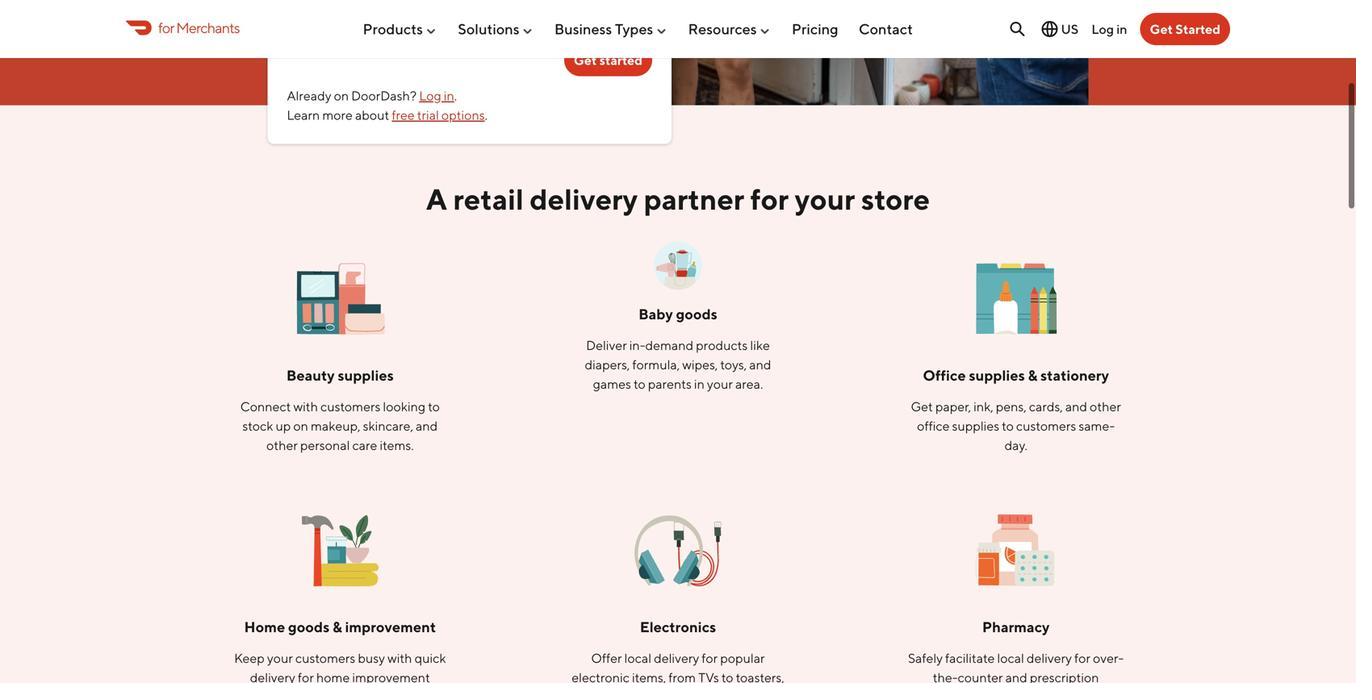 Task type: describe. For each thing, give the bounding box(es) containing it.
and inside get paper, ink, pens, cards, and other office supplies to customers same- day.
[[1066, 399, 1088, 414]]

baby goods
[[639, 306, 718, 323]]

counter
[[958, 671, 1003, 684]]

free trial options link
[[392, 107, 485, 123]]

retail
[[453, 182, 524, 216]]

store
[[862, 182, 930, 216]]

a
[[426, 182, 447, 216]]

popular
[[720, 651, 765, 667]]

your inside keep your customers busy with quick delivery for home improvemen
[[267, 651, 293, 667]]

items.
[[380, 438, 414, 453]]

baby
[[639, 306, 673, 323]]

for inside offer local delivery for popular electronic items, from tvs to toasters
[[702, 651, 718, 667]]

already
[[287, 88, 332, 103]]

on inside already on doordash? log in . learn more about free trial options .
[[334, 88, 349, 103]]

makeup,
[[311, 419, 361, 434]]

cards,
[[1029, 399, 1063, 414]]

facilitate
[[946, 651, 995, 667]]

parents
[[648, 377, 692, 392]]

products
[[363, 20, 423, 38]]

games
[[593, 377, 631, 392]]

us
[[1061, 21, 1079, 37]]

electronic
[[572, 671, 630, 684]]

wipes,
[[683, 357, 718, 373]]

tvs
[[699, 671, 719, 684]]

partner
[[644, 182, 745, 216]]

products
[[696, 338, 748, 353]]

get started button
[[564, 44, 652, 76]]

safely facilitate local delivery for over- the-counter and prescriptio
[[908, 651, 1124, 684]]

local inside safely facilitate local delivery for over- the-counter and prescriptio
[[998, 651, 1025, 667]]

already on doordash? log in . learn more about free trial options .
[[287, 88, 488, 123]]

like
[[750, 338, 770, 353]]

mx - retail - hero - dasher delivering order image
[[601, 0, 1089, 105]]

mx - business - retail - baby goods image
[[654, 242, 703, 290]]

personal
[[300, 438, 350, 453]]

deliver in-demand products like diapers, formula, wipes, toys, and games to parents in your area.
[[585, 338, 772, 392]]

& for improvement
[[333, 619, 342, 636]]

get for get paper, ink, pens, cards, and other office supplies to customers same- day.
[[911, 399, 933, 414]]

day.
[[1005, 438, 1028, 453]]

beauty
[[287, 367, 335, 384]]

1 horizontal spatial .
[[485, 107, 488, 123]]

contact link
[[859, 14, 913, 44]]

and inside connect with customers looking to stock up on makeup, skincare, and other personal care items.
[[416, 419, 438, 434]]

doordash?
[[351, 88, 417, 103]]

customers for home goods & improvement
[[295, 651, 356, 667]]

resources link
[[688, 14, 772, 44]]

resources
[[688, 20, 757, 38]]

get for get started
[[574, 52, 597, 68]]

goods for baby
[[676, 306, 718, 323]]

the-
[[933, 671, 958, 684]]

to inside get paper, ink, pens, cards, and other office supplies to customers same- day.
[[1002, 419, 1014, 434]]

business types link
[[555, 14, 668, 44]]

from
[[669, 671, 696, 684]]

for right partner
[[751, 182, 789, 216]]

about
[[355, 107, 389, 123]]

up
[[276, 419, 291, 434]]

types
[[615, 20, 653, 38]]

pharmacy
[[983, 619, 1050, 636]]

for inside for merchants link
[[158, 19, 174, 36]]

on inside connect with customers looking to stock up on makeup, skincare, and other personal care items.
[[293, 419, 308, 434]]

for inside safely facilitate local delivery for over- the-counter and prescriptio
[[1075, 651, 1091, 667]]

pens,
[[996, 399, 1027, 414]]

improvement
[[345, 619, 436, 636]]

keep your customers busy with quick delivery for home improvemen
[[234, 651, 446, 684]]

supplies for office
[[969, 367, 1025, 384]]

items,
[[632, 671, 666, 684]]

mx - business - retail - pharmacy image
[[961, 494, 1071, 604]]

options
[[442, 107, 485, 123]]

get started
[[1150, 21, 1221, 37]]

office
[[923, 367, 966, 384]]

started
[[1176, 21, 1221, 37]]

stationery
[[1041, 367, 1110, 384]]

other inside get paper, ink, pens, cards, and other office supplies to customers same- day.
[[1090, 399, 1122, 414]]

deliver
[[586, 338, 627, 353]]

safely
[[908, 651, 943, 667]]

1 horizontal spatial log in link
[[1092, 21, 1128, 37]]

paper,
[[936, 399, 972, 414]]

your inside deliver in-demand products like diapers, formula, wipes, toys, and games to parents in your area.
[[707, 377, 733, 392]]

over-
[[1093, 651, 1124, 667]]

beauty supplies
[[287, 367, 394, 384]]

get started
[[574, 52, 643, 68]]

care
[[352, 438, 377, 453]]

diapers,
[[585, 357, 630, 373]]

ink,
[[974, 399, 994, 414]]

merchants
[[176, 19, 240, 36]]

mx- business - retail - electronics image
[[623, 494, 733, 604]]

mx - business - retail - office supplies and stationery image
[[961, 242, 1071, 352]]

connect with customers looking to stock up on makeup, skincare, and other personal care items.
[[240, 399, 440, 453]]

trial
[[417, 107, 439, 123]]

goods for home
[[288, 619, 330, 636]]

stock
[[243, 419, 273, 434]]

offer
[[591, 651, 622, 667]]



Task type: vqa. For each thing, say whether or not it's contained in the screenshot.
A retail delivery partner for your store on the top of the page
yes



Task type: locate. For each thing, give the bounding box(es) containing it.
keep
[[234, 651, 265, 667]]

0 horizontal spatial .
[[454, 88, 457, 103]]

in inside deliver in-demand products like diapers, formula, wipes, toys, and games to parents in your area.
[[694, 377, 705, 392]]

log
[[1092, 21, 1114, 37], [419, 88, 442, 103]]

1 horizontal spatial log
[[1092, 21, 1114, 37]]

get for get started
[[1150, 21, 1173, 37]]

1 vertical spatial &
[[333, 619, 342, 636]]

0 vertical spatial your
[[795, 182, 856, 216]]

office supplies & stationery
[[923, 367, 1110, 384]]

supplies inside get paper, ink, pens, cards, and other office supplies to customers same- day.
[[953, 419, 1000, 434]]

on up more
[[334, 88, 349, 103]]

1 vertical spatial other
[[267, 438, 298, 453]]

toys,
[[721, 357, 747, 373]]

free
[[392, 107, 415, 123]]

1 vertical spatial .
[[485, 107, 488, 123]]

customers
[[321, 399, 381, 414], [1017, 419, 1077, 434], [295, 651, 356, 667]]

0 horizontal spatial on
[[293, 419, 308, 434]]

2 local from the left
[[998, 651, 1025, 667]]

get started button
[[1141, 13, 1231, 45]]

mx- business - retail - home goods and improvement image
[[285, 494, 395, 604]]

0 vertical spatial in
[[1117, 21, 1128, 37]]

in
[[1117, 21, 1128, 37], [444, 88, 454, 103], [694, 377, 705, 392]]

with inside keep your customers busy with quick delivery for home improvemen
[[388, 651, 412, 667]]

and up "same-" at bottom
[[1066, 399, 1088, 414]]

other up "same-" at bottom
[[1090, 399, 1122, 414]]

globe line image
[[1040, 19, 1060, 39]]

log inside already on doordash? log in . learn more about free trial options .
[[419, 88, 442, 103]]

1 vertical spatial your
[[707, 377, 733, 392]]

1 horizontal spatial &
[[1028, 367, 1038, 384]]

busy
[[358, 651, 385, 667]]

supplies down ink,
[[953, 419, 1000, 434]]

for inside keep your customers busy with quick delivery for home improvemen
[[298, 671, 314, 684]]

with right busy
[[388, 651, 412, 667]]

log in link right us
[[1092, 21, 1128, 37]]

business types
[[555, 20, 653, 38]]

customers for beauty supplies
[[321, 399, 381, 414]]

demand
[[646, 338, 694, 353]]

1 local from the left
[[625, 651, 652, 667]]

2 vertical spatial in
[[694, 377, 705, 392]]

& up 'cards,'
[[1028, 367, 1038, 384]]

and
[[750, 357, 772, 373], [1066, 399, 1088, 414], [416, 419, 438, 434], [1006, 671, 1028, 684]]

looking
[[383, 399, 426, 414]]

2 horizontal spatial in
[[1117, 21, 1128, 37]]

area.
[[736, 377, 763, 392]]

in right us
[[1117, 21, 1128, 37]]

in down wipes,
[[694, 377, 705, 392]]

for
[[158, 19, 174, 36], [751, 182, 789, 216], [702, 651, 718, 667], [1075, 651, 1091, 667], [298, 671, 314, 684]]

and inside safely facilitate local delivery for over- the-counter and prescriptio
[[1006, 671, 1028, 684]]

connect
[[240, 399, 291, 414]]

formula,
[[633, 357, 680, 373]]

mx- business - retail - beauty supplies image
[[285, 242, 395, 352]]

solutions
[[458, 20, 520, 38]]

started
[[600, 52, 643, 68]]

for left over-
[[1075, 651, 1091, 667]]

0 vertical spatial customers
[[321, 399, 381, 414]]

get paper, ink, pens, cards, and other office supplies to customers same- day.
[[911, 399, 1122, 453]]

0 horizontal spatial with
[[293, 399, 318, 414]]

1 vertical spatial log in link
[[419, 88, 454, 103]]

offer local delivery for popular electronic items, from tvs to toasters
[[572, 651, 785, 684]]

customers up home at the bottom of the page
[[295, 651, 356, 667]]

1 horizontal spatial goods
[[676, 306, 718, 323]]

delivery inside safely facilitate local delivery for over- the-counter and prescriptio
[[1027, 651, 1072, 667]]

log right us
[[1092, 21, 1114, 37]]

in up free trial options "link"
[[444, 88, 454, 103]]

0 horizontal spatial &
[[333, 619, 342, 636]]

0 horizontal spatial log
[[419, 88, 442, 103]]

2 horizontal spatial your
[[795, 182, 856, 216]]

0 horizontal spatial get
[[574, 52, 597, 68]]

log in link
[[1092, 21, 1128, 37], [419, 88, 454, 103]]

electronics
[[640, 619, 716, 636]]

1 vertical spatial get
[[574, 52, 597, 68]]

local down pharmacy
[[998, 651, 1025, 667]]

pricing link
[[792, 14, 839, 44]]

supplies for beauty
[[338, 367, 394, 384]]

to right looking
[[428, 399, 440, 414]]

for merchants link
[[126, 17, 240, 39]]

your right keep
[[267, 651, 293, 667]]

0 vertical spatial .
[[454, 88, 457, 103]]

. up options
[[454, 88, 457, 103]]

with
[[293, 399, 318, 414], [388, 651, 412, 667]]

delivery inside offer local delivery for popular electronic items, from tvs to toasters
[[654, 651, 699, 667]]

customers inside get paper, ink, pens, cards, and other office supplies to customers same- day.
[[1017, 419, 1077, 434]]

to inside deliver in-demand products like diapers, formula, wipes, toys, and games to parents in your area.
[[634, 377, 646, 392]]

with inside connect with customers looking to stock up on makeup, skincare, and other personal care items.
[[293, 399, 318, 414]]

log up trial
[[419, 88, 442, 103]]

goods right home
[[288, 619, 330, 636]]

delivery inside keep your customers busy with quick delivery for home improvemen
[[250, 671, 295, 684]]

0 horizontal spatial in
[[444, 88, 454, 103]]

business
[[555, 20, 612, 38]]

on
[[334, 88, 349, 103], [293, 419, 308, 434]]

log in
[[1092, 21, 1128, 37]]

more
[[322, 107, 353, 123]]

& up keep your customers busy with quick delivery for home improvemen
[[333, 619, 342, 636]]

0 vertical spatial with
[[293, 399, 318, 414]]

for merchants
[[158, 19, 240, 36]]

2 vertical spatial your
[[267, 651, 293, 667]]

other
[[1090, 399, 1122, 414], [267, 438, 298, 453]]

and inside deliver in-demand products like diapers, formula, wipes, toys, and games to parents in your area.
[[750, 357, 772, 373]]

supplies
[[338, 367, 394, 384], [969, 367, 1025, 384], [953, 419, 1000, 434]]

2 vertical spatial get
[[911, 399, 933, 414]]

quick
[[415, 651, 446, 667]]

1 horizontal spatial other
[[1090, 399, 1122, 414]]

&
[[1028, 367, 1038, 384], [333, 619, 342, 636]]

and down looking
[[416, 419, 438, 434]]

0 vertical spatial other
[[1090, 399, 1122, 414]]

get
[[1150, 21, 1173, 37], [574, 52, 597, 68], [911, 399, 933, 414]]

skincare,
[[363, 419, 413, 434]]

to right 'tvs'
[[722, 671, 734, 684]]

1 horizontal spatial local
[[998, 651, 1025, 667]]

1 horizontal spatial get
[[911, 399, 933, 414]]

2 horizontal spatial get
[[1150, 21, 1173, 37]]

in inside already on doordash? log in . learn more about free trial options .
[[444, 88, 454, 103]]

home
[[244, 619, 285, 636]]

to down 'formula,'
[[634, 377, 646, 392]]

get left 'started'
[[1150, 21, 1173, 37]]

pricing
[[792, 20, 839, 38]]

customers up makeup, at the bottom
[[321, 399, 381, 414]]

other inside connect with customers looking to stock up on makeup, skincare, and other personal care items.
[[267, 438, 298, 453]]

to inside connect with customers looking to stock up on makeup, skincare, and other personal care items.
[[428, 399, 440, 414]]

0 vertical spatial log in link
[[1092, 21, 1128, 37]]

for up 'tvs'
[[702, 651, 718, 667]]

contact
[[859, 20, 913, 38]]

office
[[917, 419, 950, 434]]

with down beauty
[[293, 399, 318, 414]]

on right up
[[293, 419, 308, 434]]

to inside offer local delivery for popular electronic items, from tvs to toasters
[[722, 671, 734, 684]]

local up items,
[[625, 651, 652, 667]]

0 horizontal spatial other
[[267, 438, 298, 453]]

customers inside keep your customers busy with quick delivery for home improvemen
[[295, 651, 356, 667]]

goods
[[676, 306, 718, 323], [288, 619, 330, 636]]

same-
[[1079, 419, 1115, 434]]

supplies up ink,
[[969, 367, 1025, 384]]

1 horizontal spatial your
[[707, 377, 733, 392]]

products link
[[363, 14, 438, 44]]

get up office
[[911, 399, 933, 414]]

log in link up free trial options "link"
[[419, 88, 454, 103]]

solutions link
[[458, 14, 534, 44]]

supplies up looking
[[338, 367, 394, 384]]

1 horizontal spatial on
[[334, 88, 349, 103]]

0 horizontal spatial goods
[[288, 619, 330, 636]]

0 horizontal spatial log in link
[[419, 88, 454, 103]]

learn
[[287, 107, 320, 123]]

home goods & improvement
[[244, 619, 436, 636]]

1 vertical spatial with
[[388, 651, 412, 667]]

0 horizontal spatial your
[[267, 651, 293, 667]]

1 vertical spatial customers
[[1017, 419, 1077, 434]]

customers down 'cards,'
[[1017, 419, 1077, 434]]

1 vertical spatial on
[[293, 419, 308, 434]]

0 vertical spatial log
[[1092, 21, 1114, 37]]

other down up
[[267, 438, 298, 453]]

goods up products
[[676, 306, 718, 323]]

for left home at the bottom of the page
[[298, 671, 314, 684]]

0 vertical spatial on
[[334, 88, 349, 103]]

1 vertical spatial goods
[[288, 619, 330, 636]]

to down pens,
[[1002, 419, 1014, 434]]

customers inside connect with customers looking to stock up on makeup, skincare, and other personal care items.
[[321, 399, 381, 414]]

0 horizontal spatial local
[[625, 651, 652, 667]]

and right counter on the right bottom
[[1006, 671, 1028, 684]]

a retail delivery partner for your store
[[426, 182, 930, 216]]

1 horizontal spatial with
[[388, 651, 412, 667]]

for left merchants
[[158, 19, 174, 36]]

. right trial
[[485, 107, 488, 123]]

and down like
[[750, 357, 772, 373]]

1 horizontal spatial in
[[694, 377, 705, 392]]

1 vertical spatial log
[[419, 88, 442, 103]]

in-
[[630, 338, 646, 353]]

local inside offer local delivery for popular electronic items, from tvs to toasters
[[625, 651, 652, 667]]

your down toys,
[[707, 377, 733, 392]]

0 vertical spatial get
[[1150, 21, 1173, 37]]

2 vertical spatial customers
[[295, 651, 356, 667]]

home
[[316, 671, 350, 684]]

1 vertical spatial in
[[444, 88, 454, 103]]

0 vertical spatial &
[[1028, 367, 1038, 384]]

your
[[795, 182, 856, 216], [707, 377, 733, 392], [267, 651, 293, 667]]

your left store
[[795, 182, 856, 216]]

0 vertical spatial goods
[[676, 306, 718, 323]]

& for stationery
[[1028, 367, 1038, 384]]

get down business
[[574, 52, 597, 68]]

get inside get paper, ink, pens, cards, and other office supplies to customers same- day.
[[911, 399, 933, 414]]



